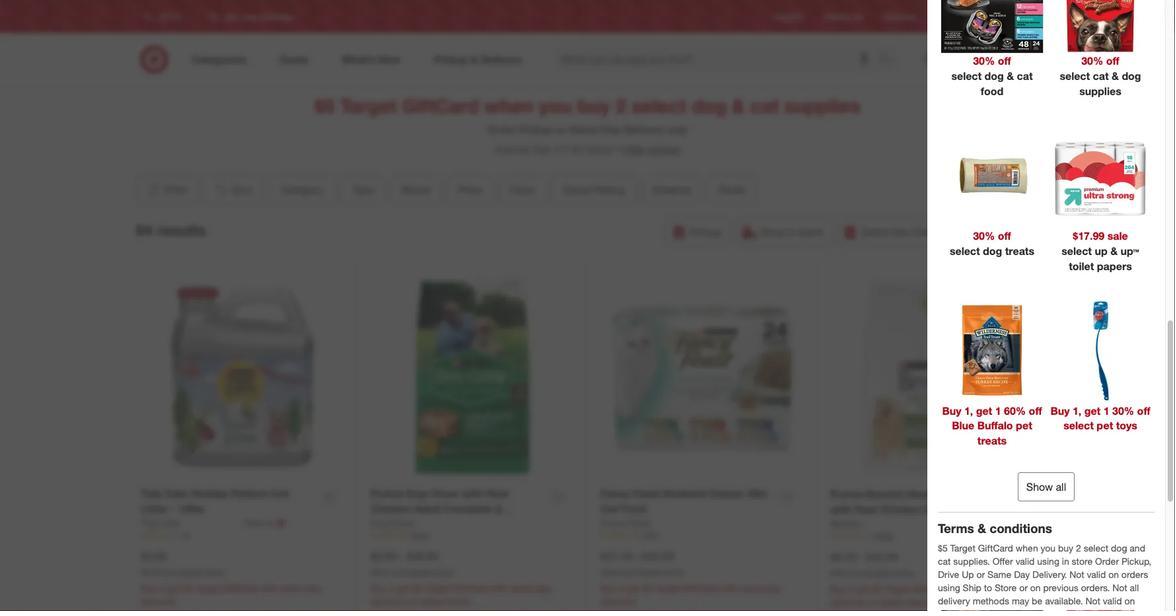 Task type: locate. For each thing, give the bounding box(es) containing it.
0 horizontal spatial food
[[465, 517, 491, 530]]

adult
[[414, 502, 441, 515]]

0 vertical spatial or
[[556, 123, 567, 136]]

0 vertical spatial feast
[[633, 487, 661, 500]]

pickup
[[519, 123, 553, 136], [690, 225, 722, 238]]

real
[[486, 487, 508, 500], [855, 503, 877, 516]]

30% down the 30% off select cat & dog supplies image in the right top of the page
[[1082, 55, 1104, 68]]

real up complete
[[486, 487, 508, 500]]

1 horizontal spatial you
[[1041, 542, 1056, 554]]

buy up 84 items
[[577, 94, 610, 117]]

0 horizontal spatial or
[[556, 123, 567, 136]]

1 horizontal spatial real
[[855, 503, 877, 516]]

orders
[[1122, 569, 1148, 580]]

2 horizontal spatial food
[[968, 503, 994, 516]]

$17.99 sale select up & up™ toilet papers
[[1062, 230, 1139, 273]]

1 fancy from the top
[[601, 487, 630, 500]]

on down $28.99
[[408, 596, 418, 607]]

redcard
[[884, 12, 915, 21]]

purina dog chow with real chicken adult complete & balanced dry dog food image
[[371, 275, 574, 479], [371, 275, 574, 479]]

select up the "toilet"
[[1062, 245, 1092, 258]]

1 vertical spatial in
[[1062, 556, 1069, 567]]

1 vertical spatial 84
[[136, 221, 153, 240]]

1 vertical spatial order
[[1095, 556, 1119, 567]]

1 horizontal spatial in
[[1062, 556, 1069, 567]]

0 vertical spatial not
[[1070, 569, 1085, 580]]

delivery.
[[1033, 569, 1067, 580]]

pet left toys
[[1097, 420, 1113, 433]]

2 horizontal spatial day
[[1014, 569, 1030, 580]]

1 horizontal spatial 1,
[[1073, 405, 1082, 417]]

not right delivery.
[[1070, 569, 1085, 580]]

dog inside 'terms & conditions $5 target giftcard when you buy 2 select dog and cat supplies. offer valid using in store order pickup, drive up or same day delivery. not valid on orders using ship to store or on previous orders. not all delivery methods may be available. not valid on previous orders. offer excludes items s'
[[1111, 542, 1127, 554]]

find
[[1002, 12, 1017, 21]]

2 tidy from the top
[[141, 517, 158, 529]]

0 vertical spatial previous
[[1043, 582, 1079, 594]]

purchased inside $6.99 - $28.99 when purchased online buy 2 get $5 target giftcard with same-day services on select items
[[393, 567, 431, 577]]

2 horizontal spatial not
[[1113, 582, 1128, 594]]

select down the 30% off select cat & dog supplies image in the right top of the page
[[1060, 70, 1090, 83]]

buy inside $6.99 - $28.99 when purchased online buy 2 get $5 target giftcard with same-day services on select items
[[371, 582, 387, 594]]

30% off select dog treats
[[950, 230, 1035, 258]]

purchased
[[164, 567, 201, 577], [393, 567, 431, 577], [623, 567, 661, 577], [853, 568, 891, 578]]

treats down shipping
[[1005, 245, 1035, 258]]

day inside $6.29 - $40.99 when purchased online buy 2 get $5 target giftcard with same-day services on select items
[[996, 583, 1011, 595]]

all inside button
[[1056, 481, 1066, 493]]

2 up offer details button
[[616, 94, 626, 117]]

60%
[[1004, 405, 1026, 417]]

1 horizontal spatial orders.
[[1081, 582, 1110, 594]]

chicken up dog chow
[[371, 502, 411, 515]]

1 vertical spatial real
[[855, 503, 877, 516]]

with down the 14 link at the left of page
[[261, 582, 278, 594]]

same- inside $6.29 - $40.99 when purchased online buy 2 get $5 target giftcard with same-day services on select items
[[970, 583, 996, 595]]

feast for fancy feast seafood classic wet cat food
[[633, 487, 661, 500]]

30% off select dog treats image
[[939, 123, 1045, 229]]

1 vertical spatial fancy
[[601, 517, 625, 529]]

30% inside 30% off select dog & cat food
[[973, 55, 995, 68]]

fancy feast seafood classic wet cat food image
[[601, 275, 804, 479], [601, 275, 804, 479]]

cats for tidy cats
[[161, 517, 180, 529]]

purina dog chow with real chicken adult complete & balanced dry dog food
[[371, 487, 508, 530]]

1 horizontal spatial cat
[[601, 502, 618, 515]]

filter button
[[136, 175, 197, 204]]

feast inside fancy feast seafood classic wet cat food
[[633, 487, 661, 500]]

1 vertical spatial tidy
[[141, 517, 158, 529]]

1 inside buy 1, get 1 60% off blue buffalo pet treats
[[995, 405, 1001, 417]]

purchased down $9.99
[[164, 567, 201, 577]]

same- for $21.49 - $25.99
[[740, 582, 766, 594]]

deals button
[[707, 175, 756, 204]]

0 vertical spatial in
[[788, 225, 796, 238]]

2 vertical spatial day
[[1014, 569, 1030, 580]]

0 vertical spatial delivery
[[623, 123, 664, 136]]

1 horizontal spatial beneful
[[866, 488, 904, 501]]

all right "show"
[[1056, 481, 1066, 493]]

1 vertical spatial previous
[[938, 609, 973, 611]]

online inside $6.29 - $40.99 when purchased online buy 2 get $5 target giftcard with same-day services on select items
[[893, 568, 914, 578]]

day inside button
[[892, 225, 910, 238]]

0 horizontal spatial order
[[487, 123, 516, 136]]

1 horizontal spatial supplies
[[1080, 85, 1122, 98]]

1 horizontal spatial purina
[[830, 488, 863, 501]]

buy down $6.99
[[371, 582, 387, 594]]

on
[[1109, 569, 1119, 580], [1030, 582, 1041, 594], [1125, 595, 1135, 607], [408, 596, 418, 607], [867, 596, 878, 608]]

balanced
[[371, 517, 418, 530]]

not right available.
[[1086, 595, 1101, 607]]

0 vertical spatial cat
[[271, 487, 289, 500]]

order left pickup,
[[1095, 556, 1119, 567]]

guest rating
[[563, 183, 625, 196]]

off inside buy 1, get 1 60% off blue buffalo pet treats
[[1029, 405, 1042, 417]]

sort button
[[203, 175, 264, 204]]

same- for $6.99 - $28.99
[[510, 582, 536, 594]]

tidy for tidy cats
[[141, 517, 158, 529]]

purchased down $28.99
[[393, 567, 431, 577]]

0 horizontal spatial 84
[[136, 221, 153, 240]]

pickup down deals button
[[690, 225, 722, 238]]

day
[[307, 582, 322, 594], [536, 582, 551, 594], [766, 582, 781, 594], [996, 583, 1011, 595]]

1 vertical spatial cats
[[161, 517, 180, 529]]

& inside purina dog chow with real chicken adult complete & balanced dry dog food
[[495, 502, 502, 515]]

1 horizontal spatial 84
[[572, 143, 583, 155]]

2 down $6.29
[[849, 583, 854, 595]]

valid left orders
[[1087, 569, 1106, 580]]

with up beneful link
[[830, 503, 852, 516]]

delivery
[[623, 123, 664, 136], [913, 225, 951, 238]]

offer up store
[[993, 556, 1013, 567]]

all inside 'terms & conditions $5 target giftcard when you buy 2 select dog and cat supplies. offer valid using in store order pickup, drive up or same day delivery. not valid on orders using ship to store or on previous orders. not all delivery methods may be available. not valid on previous orders. offer excludes items s'
[[1130, 582, 1139, 594]]

2 down $6.99
[[389, 582, 394, 594]]

online down $28.99
[[433, 567, 455, 577]]

valid
[[1016, 556, 1035, 567], [1087, 569, 1106, 580], [1103, 595, 1122, 607]]

orders.
[[1081, 582, 1110, 594], [976, 609, 1005, 611]]

with down 2043 link
[[491, 582, 508, 594]]

cat inside 30% off select dog & cat food
[[1017, 70, 1033, 83]]

day inside $21.49 - $25.99 when purchased online buy 2 get $5 target giftcard with same-day services
[[766, 582, 781, 594]]

with inside purina dog chow with real chicken adult complete & balanced dry dog food
[[462, 487, 483, 500]]

select down "$40.99"
[[881, 596, 905, 608]]

when up expires
[[484, 94, 534, 117]]

valid up delivery.
[[1016, 556, 1035, 567]]

type button
[[340, 175, 385, 204]]

when down $9.99
[[141, 567, 161, 577]]

0 vertical spatial you
[[539, 94, 572, 117]]

may
[[1012, 595, 1029, 607]]

day inside $9.99 when purchased online buy 2 get $5 target giftcard with same-day services
[[307, 582, 322, 594]]

dog
[[985, 70, 1004, 83], [1122, 70, 1141, 83], [692, 94, 727, 117], [983, 245, 1002, 258], [1111, 542, 1127, 554]]

2 1, from the left
[[1073, 405, 1082, 417]]

What can we help you find? suggestions appear below search field
[[554, 45, 883, 74]]

2 vertical spatial same
[[988, 569, 1012, 580]]

items inside $6.29 - $40.99 when purchased online buy 2 get $5 target giftcard with same-day services on select items
[[908, 596, 930, 608]]

buy inside $21.49 - $25.99 when purchased online buy 2 get $5 target giftcard with same-day services
[[601, 582, 617, 594]]

day
[[601, 123, 621, 136], [892, 225, 910, 238], [1014, 569, 1030, 580]]

treats
[[1005, 245, 1035, 258], [978, 435, 1007, 448]]

cat up drive
[[938, 556, 951, 567]]

buy right 60% at the bottom
[[1051, 405, 1070, 417]]

you up delivery.
[[1041, 542, 1056, 554]]

buffalo
[[978, 420, 1013, 433]]

84 left results
[[136, 221, 153, 240]]

1 horizontal spatial chicken
[[880, 503, 921, 516]]

2 vertical spatial or
[[1019, 582, 1028, 594]]

1 horizontal spatial or
[[977, 569, 985, 580]]

available.
[[1045, 595, 1083, 607]]

1 inside buy 1, get 1 30% off select pet toys
[[1104, 405, 1110, 417]]

30% inside the 30% off select cat & dog supplies
[[1082, 55, 1104, 68]]

dry down healthy
[[924, 503, 942, 516]]

1 for 30%
[[1104, 405, 1110, 417]]

pickup up dec
[[519, 123, 553, 136]]

1 vertical spatial when
[[1016, 542, 1038, 554]]

- left 14lbs
[[170, 502, 175, 515]]

cat
[[271, 487, 289, 500], [601, 502, 618, 515]]

off inside the 30% off select dog treats
[[998, 230, 1011, 243]]

1 horizontal spatial food
[[621, 502, 646, 515]]

- inside tidy cats holiday pattern cat litter - 14lbs
[[170, 502, 175, 515]]

previous
[[1043, 582, 1079, 594], [938, 609, 973, 611]]

0 vertical spatial chow
[[430, 487, 459, 500]]

off up food
[[998, 55, 1011, 68]]

1 1, from the left
[[964, 405, 973, 417]]

same inside 'terms & conditions $5 target giftcard when you buy 2 select dog and cat supplies. offer valid using in store order pickup, drive up or same day delivery. not valid on orders using ship to store or on previous orders. not all delivery methods may be available. not valid on previous orders. offer excludes items s'
[[988, 569, 1012, 580]]

dog
[[406, 487, 427, 500], [945, 503, 965, 516], [371, 517, 388, 529], [442, 517, 462, 530]]

1 vertical spatial offer
[[993, 556, 1013, 567]]

30% up food
[[973, 55, 995, 68]]

purina beneful healthy weight with real chicken dry dog food
[[830, 488, 994, 516]]

supplies inside the 30% off select cat & dog supplies
[[1080, 85, 1122, 98]]

chicken down healthy
[[880, 503, 921, 516]]

0 vertical spatial order
[[487, 123, 516, 136]]

0 horizontal spatial pet
[[1016, 420, 1032, 433]]

cats
[[165, 487, 188, 500], [161, 517, 180, 529]]

30% for 30% off select dog & cat food
[[973, 55, 995, 68]]

same- for $6.29 - $40.99
[[970, 583, 996, 595]]

terms & conditions $5 target giftcard when you buy 2 select dog and cat supplies. offer valid using in store order pickup, drive up or same day delivery. not valid on orders using ship to store or on previous orders. not all delivery methods may be available. not valid on previous orders. offer excludes items s
[[938, 521, 1154, 611]]

2 fancy from the top
[[601, 517, 625, 529]]

1 horizontal spatial same
[[861, 225, 889, 238]]

when inside 'terms & conditions $5 target giftcard when you buy 2 select dog and cat supplies. offer valid using in store order pickup, drive up or same day delivery. not valid on orders using ship to store or on previous orders. not all delivery methods may be available. not valid on previous orders. offer excludes items s'
[[1016, 542, 1038, 554]]

1, inside buy 1, get 1 30% off select pet toys
[[1073, 405, 1082, 417]]

dog left and
[[1111, 542, 1127, 554]]

food down weight
[[968, 503, 994, 516]]

day for $21.49
[[766, 582, 781, 594]]

when for $6.99
[[371, 567, 391, 577]]

1 horizontal spatial pickup
[[690, 225, 722, 238]]

& inside '$17.99 sale select up & up™ toilet papers'
[[1111, 245, 1118, 258]]

1 horizontal spatial order
[[1095, 556, 1119, 567]]

1, for blue
[[964, 405, 973, 417]]

select up the only at the right
[[632, 94, 686, 117]]

supplies
[[1080, 85, 1122, 98], [784, 94, 861, 117]]

purchased for $6.29
[[853, 568, 891, 578]]

in up delivery.
[[1062, 556, 1069, 567]]

target inside $6.29 - $40.99 when purchased online buy 2 get $5 target giftcard with same-day services on select items
[[885, 583, 910, 595]]

-
[[170, 502, 175, 515], [399, 550, 403, 563], [635, 550, 639, 563], [859, 551, 863, 563]]

same day delivery
[[861, 225, 951, 238]]

1 vertical spatial cat
[[601, 502, 618, 515]]

cat up ¬
[[271, 487, 289, 500]]

tidy cats holiday pattern cat litter - 14lbs link
[[141, 486, 313, 516]]

cats up 14lbs
[[165, 487, 188, 500]]

1 horizontal spatial dry
[[924, 503, 942, 516]]

chow inside purina dog chow with real chicken adult complete & balanced dry dog food
[[430, 487, 459, 500]]

cat down what can we help you find? suggestions appear below search box
[[750, 94, 779, 117]]

when down $6.99
[[371, 567, 391, 577]]

buy
[[577, 94, 610, 117], [1058, 542, 1074, 554]]

2043 link
[[371, 530, 574, 541]]

2043
[[412, 530, 429, 540]]

select left toys
[[1064, 420, 1094, 433]]

off inside buy 1, get 1 30% off select pet toys
[[1137, 405, 1151, 417]]

dry down the adult
[[421, 517, 439, 530]]

fancy
[[601, 487, 630, 500], [601, 517, 625, 529]]

same-
[[280, 582, 307, 594], [510, 582, 536, 594], [740, 582, 766, 594], [970, 583, 996, 595]]

1 vertical spatial dry
[[421, 517, 439, 530]]

2 1 from the left
[[1104, 405, 1110, 417]]

services inside $6.99 - $28.99 when purchased online buy 2 get $5 target giftcard with same-day services on select items
[[371, 596, 405, 607]]

select inside $6.29 - $40.99 when purchased online buy 2 get $5 target giftcard with same-day services on select items
[[881, 596, 905, 608]]

cat
[[1017, 70, 1033, 83], [1093, 70, 1109, 83], [750, 94, 779, 117], [938, 556, 951, 567]]

purchased for $21.49
[[623, 567, 661, 577]]

chicken inside purina dog chow with real chicken adult complete & balanced dry dog food
[[371, 502, 411, 515]]

color
[[510, 183, 536, 196]]

purchased for $6.99
[[393, 567, 431, 577]]

at
[[266, 517, 274, 529]]

tidy up litter
[[141, 487, 162, 500]]

1 vertical spatial same
[[861, 225, 889, 238]]

0 horizontal spatial buy
[[577, 94, 610, 117]]

online down $25.99
[[663, 567, 684, 577]]

1,
[[964, 405, 973, 417], [1073, 405, 1082, 417]]

1 vertical spatial all
[[1130, 582, 1139, 594]]

0 horizontal spatial chow
[[390, 517, 414, 529]]

tidy down litter
[[141, 517, 158, 529]]

services
[[141, 596, 175, 607], [371, 596, 405, 607], [601, 596, 635, 607], [830, 596, 865, 608]]

dry inside purina dog chow with real chicken adult complete & balanced dry dog food
[[421, 517, 439, 530]]

fancy for fancy feast seafood classic wet cat food
[[601, 487, 630, 500]]

0 horizontal spatial day
[[601, 123, 621, 136]]

0 vertical spatial buy
[[577, 94, 610, 117]]

0 horizontal spatial using
[[938, 582, 960, 594]]

to
[[984, 582, 992, 594]]

0 horizontal spatial delivery
[[623, 123, 664, 136]]

orders. down methods
[[976, 609, 1005, 611]]

search
[[874, 54, 905, 67]]

dog down complete
[[442, 517, 462, 530]]

2 down $21.49
[[619, 582, 624, 594]]

$5 inside $21.49 - $25.99 when purchased online buy 2 get $5 target giftcard with same-day services
[[643, 582, 652, 594]]

- right $6.99
[[399, 550, 403, 563]]

food inside purina beneful healthy weight with real chicken dry dog food
[[968, 503, 994, 516]]

purchased down $25.99
[[623, 567, 661, 577]]

select down same day delivery at the top of the page
[[950, 245, 980, 258]]

1 vertical spatial feast
[[628, 517, 650, 529]]

off
[[998, 55, 1011, 68], [1106, 55, 1120, 68], [998, 230, 1011, 243], [1029, 405, 1042, 417], [1137, 405, 1151, 417]]

services down $6.29
[[830, 596, 865, 608]]

get inside buy 1, get 1 30% off select pet toys
[[1085, 405, 1101, 417]]

buy up delivery.
[[1058, 542, 1074, 554]]

real up beneful link
[[855, 503, 877, 516]]

previous down delivery
[[938, 609, 973, 611]]

treats inside the 30% off select dog treats
[[1005, 245, 1035, 258]]

1 up buffalo
[[995, 405, 1001, 417]]

1 horizontal spatial delivery
[[913, 225, 951, 238]]

- inside $21.49 - $25.99 when purchased online buy 2 get $5 target giftcard with same-day services
[[635, 550, 639, 563]]

1 vertical spatial delivery
[[913, 225, 951, 238]]

1 vertical spatial pickup
[[690, 225, 722, 238]]

purchased inside $21.49 - $25.99 when purchased online buy 2 get $5 target giftcard with same-day services
[[623, 567, 661, 577]]

you inside $5 target giftcard when you buy 2 select dog & cat supplies order pickup or same day delivery only
[[539, 94, 572, 117]]

buy inside buy 1, get 1 60% off blue buffalo pet treats
[[942, 405, 962, 417]]

0 vertical spatial dry
[[924, 503, 942, 516]]

dry
[[924, 503, 942, 516], [421, 517, 439, 530]]

0 vertical spatial cats
[[165, 487, 188, 500]]

0 vertical spatial treats
[[1005, 245, 1035, 258]]

cat up "fancy feast"
[[601, 502, 618, 515]]

& right complete
[[495, 502, 502, 515]]

on up be on the right of the page
[[1030, 582, 1041, 594]]

not
[[1070, 569, 1085, 580], [1113, 582, 1128, 594], [1086, 595, 1101, 607]]

select inside $5 target giftcard when you buy 2 select dog & cat supplies order pickup or same day delivery only
[[632, 94, 686, 117]]

in inside button
[[788, 225, 796, 238]]

fancy feast seafood classic wet cat food
[[601, 487, 767, 515]]

tidy cats holiday pattern cat litter - 14lbs
[[141, 487, 289, 515]]

buy 1, get 1 30% off select pet toys
[[1051, 405, 1151, 433]]

get
[[976, 405, 992, 417], [1085, 405, 1101, 417], [167, 582, 180, 594], [397, 582, 410, 594], [627, 582, 640, 594], [857, 583, 870, 595]]

1 horizontal spatial not
[[1086, 595, 1101, 607]]

13306 link
[[830, 530, 1035, 542]]

services down $6.99
[[371, 596, 405, 607]]

$6.29
[[830, 551, 856, 563]]

buy 1, get 1 60% off blue buffalo pet treats image
[[939, 298, 1045, 404]]

cat inside 'terms & conditions $5 target giftcard when you buy 2 select dog and cat supplies. offer valid using in store order pickup, drive up or same day delivery. not valid on orders using ship to store or on previous orders. not all delivery methods may be available. not valid on previous orders. offer excludes items s'
[[938, 556, 951, 567]]

1, inside buy 1, get 1 60% off blue buffalo pet treats
[[964, 405, 973, 417]]

buy inside $5 target giftcard when you buy 2 select dog & cat supplies order pickup or same day delivery only
[[577, 94, 610, 117]]

1061
[[641, 530, 659, 540]]

off right 60% at the bottom
[[1029, 405, 1042, 417]]

30% up toys
[[1113, 405, 1134, 417]]

& down what can we help you find? suggestions appear below search box
[[732, 94, 745, 117]]

0 vertical spatial pickup
[[519, 123, 553, 136]]

dog down weight
[[945, 503, 965, 516]]

pickup inside button
[[690, 225, 722, 238]]

with up complete
[[462, 487, 483, 500]]

giftcard inside 'terms & conditions $5 target giftcard when you buy 2 select dog and cat supplies. offer valid using in store order pickup, drive up or same day delivery. not valid on orders using ship to store or on previous orders. not all delivery methods may be available. not valid on previous orders. offer excludes items s'
[[978, 542, 1013, 554]]

items
[[586, 143, 612, 155], [448, 596, 471, 607], [908, 596, 930, 608], [1070, 609, 1092, 611]]

0 horizontal spatial in
[[788, 225, 796, 238]]

all down orders
[[1130, 582, 1139, 594]]

brand
[[402, 183, 430, 196]]

off for 30% off select cat & dog supplies
[[1106, 55, 1120, 68]]

purina beneful healthy weight with real chicken dry dog food link
[[830, 487, 1004, 517]]

registry
[[775, 12, 804, 21]]

when inside $21.49 - $25.99 when purchased online buy 2 get $5 target giftcard with same-day services
[[601, 567, 621, 577]]

order up expires
[[487, 123, 516, 136]]

1 vertical spatial store
[[1072, 556, 1093, 567]]

1, up blue
[[964, 405, 973, 417]]

pet inside buy 1, get 1 60% off blue buffalo pet treats
[[1016, 420, 1032, 433]]

buy inside buy 1, get 1 30% off select pet toys
[[1051, 405, 1070, 417]]

you up dec
[[539, 94, 572, 117]]

giftcard inside $5 target giftcard when you buy 2 select dog & cat supplies order pickup or same day delivery only
[[402, 94, 479, 117]]

when inside $6.99 - $28.99 when purchased online buy 2 get $5 target giftcard with same-day services on select items
[[371, 567, 391, 577]]

cat inside tidy cats holiday pattern cat litter - 14lbs
[[271, 487, 289, 500]]

chow up the adult
[[430, 487, 459, 500]]

off for 30% off select dog & cat food
[[998, 55, 1011, 68]]

offer
[[623, 143, 646, 155], [993, 556, 1013, 567], [1007, 609, 1028, 611]]

in inside 'terms & conditions $5 target giftcard when you buy 2 select dog and cat supplies. offer valid using in store order pickup, drive up or same day delivery. not valid on orders using ship to store or on previous orders. not all delivery methods may be available. not valid on previous orders. offer excludes items s'
[[1062, 556, 1069, 567]]

same- inside $6.99 - $28.99 when purchased online buy 2 get $5 target giftcard with same-day services on select items
[[510, 582, 536, 594]]

buy down $9.99
[[141, 582, 157, 594]]

off down the 30% off select cat & dog supplies image in the right top of the page
[[1106, 55, 1120, 68]]

services inside $6.29 - $40.99 when purchased online buy 2 get $5 target giftcard with same-day services on select items
[[830, 596, 865, 608]]

using
[[1037, 556, 1060, 567], [938, 582, 960, 594]]

0 horizontal spatial pickup
[[519, 123, 553, 136]]

or inside $5 target giftcard when you buy 2 select dog & cat supplies order pickup or same day delivery only
[[556, 123, 567, 136]]

day inside $5 target giftcard when you buy 2 select dog & cat supplies order pickup or same day delivery only
[[601, 123, 621, 136]]

1 1 from the left
[[995, 405, 1001, 417]]

select left and
[[1084, 542, 1109, 554]]

cat down the 30% off select cat & dog supplies image in the right top of the page
[[1093, 70, 1109, 83]]

30% inside buy 1, get 1 30% off select pet toys
[[1113, 405, 1134, 417]]

offer left the details
[[623, 143, 646, 155]]

0 vertical spatial store
[[799, 225, 823, 238]]

when
[[484, 94, 534, 117], [1016, 542, 1038, 554]]

select inside the 30% off select dog treats
[[950, 245, 980, 258]]

show all
[[1027, 481, 1066, 493]]

1 vertical spatial valid
[[1087, 569, 1106, 580]]

on down "$40.99"
[[867, 596, 878, 608]]

1 pet from the left
[[1016, 420, 1032, 433]]

services for $21.49
[[601, 596, 635, 607]]

1 vertical spatial using
[[938, 582, 960, 594]]

when for $6.29
[[830, 568, 851, 578]]

when inside $6.29 - $40.99 when purchased online buy 2 get $5 target giftcard with same-day services on select items
[[830, 568, 851, 578]]

0 horizontal spatial you
[[539, 94, 572, 117]]

feast for fancy feast
[[628, 517, 650, 529]]

1 vertical spatial orders.
[[976, 609, 1005, 611]]

1 horizontal spatial when
[[1016, 542, 1038, 554]]

using down drive
[[938, 582, 960, 594]]

0 horizontal spatial beneful
[[830, 518, 862, 529]]

previous up available.
[[1043, 582, 1079, 594]]

0 horizontal spatial dry
[[421, 517, 439, 530]]

- for $6.99
[[399, 550, 403, 563]]

1 horizontal spatial 1
[[1104, 405, 1110, 417]]

offer down may on the right bottom
[[1007, 609, 1028, 611]]

beneful up $6.29
[[830, 518, 862, 529]]

only
[[667, 123, 688, 136]]

purina inside purina dog chow with real chicken adult complete & balanced dry dog food
[[371, 487, 403, 500]]

1 horizontal spatial day
[[892, 225, 910, 238]]

0 vertical spatial fancy
[[601, 487, 630, 500]]

84 for 84 results
[[136, 221, 153, 240]]

dog down what can we help you find? suggestions appear below search box
[[692, 94, 727, 117]]

pickup button
[[665, 217, 730, 246]]

2 up available.
[[1076, 542, 1081, 554]]

30% for 30% off select cat & dog supplies
[[1082, 55, 1104, 68]]

with up delivery
[[950, 583, 968, 595]]

1 horizontal spatial store
[[1072, 556, 1093, 567]]

0 vertical spatial orders.
[[1081, 582, 1110, 594]]

chow
[[430, 487, 459, 500], [390, 517, 414, 529]]

pet down 60% at the bottom
[[1016, 420, 1032, 433]]

¬
[[277, 516, 285, 529]]

store inside button
[[799, 225, 823, 238]]

day for $6.99
[[536, 582, 551, 594]]

not down orders
[[1113, 582, 1128, 594]]

buy up blue
[[942, 405, 962, 417]]

0 vertical spatial same
[[570, 123, 598, 136]]

1 tidy from the top
[[141, 487, 162, 500]]

- inside $6.29 - $40.99 when purchased online buy 2 get $5 target giftcard with same-day services on select items
[[859, 551, 863, 563]]

30% down 30% off select dog treats image
[[973, 230, 995, 243]]

select inside buy 1, get 1 30% off select pet toys
[[1064, 420, 1094, 433]]

& right the up
[[1111, 245, 1118, 258]]

0 vertical spatial using
[[1037, 556, 1060, 567]]

fancy up $21.49
[[601, 517, 625, 529]]

84 for 84 items
[[572, 143, 583, 155]]

0 horizontal spatial real
[[486, 487, 508, 500]]

2 pet from the left
[[1097, 420, 1113, 433]]

0 vertical spatial day
[[601, 123, 621, 136]]

1061 link
[[601, 530, 804, 541]]

$6.29 - $40.99 when purchased online buy 2 get $5 target giftcard with same-day services on select items
[[830, 551, 1011, 608]]

new
[[245, 517, 263, 529]]

when down $21.49
[[601, 567, 621, 577]]

purina beneful healthy weight with real chicken dry dog food image
[[830, 275, 1035, 479], [830, 275, 1035, 479]]

0 vertical spatial 84
[[572, 143, 583, 155]]

purina for real
[[830, 488, 863, 501]]

tidy cats holiday pattern cat litter - 14lbs image
[[141, 275, 344, 479], [141, 275, 344, 479]]



Task type: describe. For each thing, give the bounding box(es) containing it.
blue
[[952, 420, 975, 433]]

treats inside buy 1, get 1 60% off blue buffalo pet treats
[[978, 435, 1007, 448]]

results
[[157, 221, 206, 240]]

buy inside $9.99 when purchased online buy 2 get $5 target giftcard with same-day services
[[141, 582, 157, 594]]

select inside 'terms & conditions $5 target giftcard when you buy 2 select dog and cat supplies. offer valid using in store order pickup, drive up or same day delivery. not valid on orders using ship to store or on previous orders. not all delivery methods may be available. not valid on previous orders. offer excludes items s'
[[1084, 542, 1109, 554]]

purina for chicken
[[371, 487, 403, 500]]

when inside $5 target giftcard when you buy 2 select dog & cat supplies order pickup or same day delivery only
[[484, 94, 534, 117]]

items inside 'terms & conditions $5 target giftcard when you buy 2 select dog and cat supplies. offer valid using in store order pickup, drive up or same day delivery. not valid on orders using ship to store or on previous orders. not all delivery methods may be available. not valid on previous orders. offer excludes items s'
[[1070, 609, 1092, 611]]

fancy feast seafood classic wet cat food link
[[601, 486, 773, 516]]

$21.49 - $25.99 when purchased online buy 2 get $5 target giftcard with same-day services
[[601, 550, 781, 607]]

$25.99
[[642, 550, 674, 563]]

food inside fancy feast seafood classic wet cat food
[[621, 502, 646, 515]]

shipping button
[[965, 217, 1040, 246]]

dec
[[533, 143, 552, 155]]

dog up $6.99
[[371, 517, 388, 529]]

1 for 60%
[[995, 405, 1001, 417]]

get inside buy 1, get 1 60% off blue buffalo pet treats
[[976, 405, 992, 417]]

category
[[280, 183, 324, 196]]

dog chow
[[371, 517, 414, 529]]

target inside $9.99 when purchased online buy 2 get $5 target giftcard with same-day services
[[195, 582, 221, 594]]

$9.99 when purchased online buy 2 get $5 target giftcard with same-day services
[[141, 550, 322, 607]]

dog inside 30% off select dog & cat food
[[985, 70, 1004, 83]]

$5 inside $6.99 - $28.99 when purchased online buy 2 get $5 target giftcard with same-day services on select items
[[413, 582, 423, 594]]

1 horizontal spatial previous
[[1043, 582, 1079, 594]]

buy 1, get 1 30% off select pet toys image
[[1048, 298, 1153, 404]]

cats for tidy cats holiday pattern cat litter - 14lbs
[[165, 487, 188, 500]]

0 vertical spatial valid
[[1016, 556, 1035, 567]]

1 vertical spatial or
[[977, 569, 985, 580]]

on down orders
[[1125, 595, 1135, 607]]

same- inside $9.99 when purchased online buy 2 get $5 target giftcard with same-day services
[[280, 582, 307, 594]]

target inside $6.99 - $28.99 when purchased online buy 2 get $5 target giftcard with same-day services on select items
[[425, 582, 450, 594]]

- for $6.29
[[859, 551, 863, 563]]

price
[[458, 183, 482, 196]]

drive
[[938, 569, 959, 580]]

84 items
[[572, 143, 612, 155]]

guest rating button
[[552, 175, 636, 204]]

30% off select dog & cat food image
[[939, 0, 1045, 54]]

buy inside 'terms & conditions $5 target giftcard when you buy 2 select dog and cat supplies. offer valid using in store order pickup, drive up or same day delivery. not valid on orders using ship to store or on previous orders. not all delivery methods may be available. not valid on previous orders. offer excludes items s'
[[1058, 542, 1074, 554]]

select inside 30% off select dog & cat food
[[952, 70, 982, 83]]

show all button
[[1018, 473, 1075, 502]]

online inside $9.99 when purchased online buy 2 get $5 target giftcard with same-day services
[[203, 567, 225, 577]]

giftcard inside $9.99 when purchased online buy 2 get $5 target giftcard with same-day services
[[223, 582, 258, 594]]

store
[[995, 582, 1017, 594]]

$5 inside $6.29 - $40.99 when purchased online buy 2 get $5 target giftcard with same-day services on select items
[[873, 583, 882, 595]]

& inside the 30% off select cat & dog supplies
[[1112, 70, 1119, 83]]

fancy feast link
[[601, 516, 650, 530]]

when for $21.49
[[601, 567, 621, 577]]

2 inside $6.29 - $40.99 when purchased online buy 2 get $5 target giftcard with same-day services on select items
[[849, 583, 854, 595]]

services for $6.99
[[371, 596, 405, 607]]

delivery inside $5 target giftcard when you buy 2 select dog & cat supplies order pickup or same day delivery only
[[623, 123, 664, 136]]

online for $6.99 - $28.99
[[433, 567, 455, 577]]

toys
[[1116, 420, 1138, 433]]

2 horizontal spatial or
[[1019, 582, 1028, 594]]

2 inside $21.49 - $25.99 when purchased online buy 2 get $5 target giftcard with same-day services
[[619, 582, 624, 594]]

classic
[[708, 487, 745, 500]]

giftcard inside $21.49 - $25.99 when purchased online buy 2 get $5 target giftcard with same-day services
[[683, 582, 718, 594]]

purina dog chow with real chicken adult complete & balanced dry dog food link
[[371, 486, 543, 530]]

with inside $6.29 - $40.99 when purchased online buy 2 get $5 target giftcard with same-day services on select items
[[950, 583, 968, 595]]

same day delivery button
[[837, 217, 959, 246]]

and
[[1130, 542, 1146, 554]]

- for $21.49
[[635, 550, 639, 563]]

0 horizontal spatial orders.
[[976, 609, 1005, 611]]

dog inside purina beneful healthy weight with real chicken dry dog food
[[945, 503, 965, 516]]

2 inside $5 target giftcard when you buy 2 select dog & cat supplies order pickup or same day delivery only
[[616, 94, 626, 117]]

84 results
[[136, 221, 206, 240]]

material button
[[642, 175, 702, 204]]

purchased inside $9.99 when purchased online buy 2 get $5 target giftcard with same-day services
[[164, 567, 201, 577]]

order inside $5 target giftcard when you buy 2 select dog & cat supplies order pickup or same day delivery only
[[487, 123, 516, 136]]

be
[[1032, 595, 1043, 607]]

0 horizontal spatial previous
[[938, 609, 973, 611]]

dry inside purina beneful healthy weight with real chicken dry dog food
[[924, 503, 942, 516]]

dog inside the 30% off select cat & dog supplies
[[1122, 70, 1141, 83]]

papers
[[1097, 260, 1132, 273]]

food
[[981, 85, 1004, 98]]

get inside $6.29 - $40.99 when purchased online buy 2 get $5 target giftcard with same-day services on select items
[[857, 583, 870, 595]]

when inside $9.99 when purchased online buy 2 get $5 target giftcard with same-day services
[[141, 567, 161, 577]]

stores
[[1019, 12, 1042, 21]]

cat inside $5 target giftcard when you buy 2 select dog & cat supplies order pickup or same day delivery only
[[750, 94, 779, 117]]

supplies inside $5 target giftcard when you buy 2 select dog & cat supplies order pickup or same day delivery only
[[784, 94, 861, 117]]

holiday
[[191, 487, 228, 500]]

circle
[[960, 12, 981, 21]]

1, for select
[[1073, 405, 1082, 417]]

get inside $21.49 - $25.99 when purchased online buy 2 get $5 target giftcard with same-day services
[[627, 582, 640, 594]]

2 vertical spatial valid
[[1103, 595, 1122, 607]]

beneful link
[[830, 517, 862, 530]]

shop in store button
[[735, 217, 832, 246]]

real inside purina dog chow with real chicken adult complete & balanced dry dog food
[[486, 487, 508, 500]]

2 vertical spatial offer
[[1007, 609, 1028, 611]]

same inside $5 target giftcard when you buy 2 select dog & cat supplies order pickup or same day delivery only
[[570, 123, 598, 136]]

target circle
[[936, 12, 981, 21]]

on left orders
[[1109, 569, 1119, 580]]

registry link
[[775, 11, 804, 22]]

new at ¬
[[245, 516, 285, 529]]

$5 inside 'terms & conditions $5 target giftcard when you buy 2 select dog and cat supplies. offer valid using in store order pickup, drive up or same day delivery. not valid on orders using ship to store or on previous orders. not all delivery methods may be available. not valid on previous orders. offer excludes items s'
[[938, 542, 948, 554]]

1 horizontal spatial using
[[1037, 556, 1060, 567]]

online for $21.49 - $25.99
[[663, 567, 684, 577]]

pet inside buy 1, get 1 30% off select pet toys
[[1097, 420, 1113, 433]]

get inside $6.99 - $28.99 when purchased online buy 2 get $5 target giftcard with same-day services on select items
[[397, 582, 410, 594]]

$6.99
[[371, 550, 396, 563]]

wet
[[748, 487, 767, 500]]

delivery inside button
[[913, 225, 951, 238]]

on inside $6.29 - $40.99 when purchased online buy 2 get $5 target giftcard with same-day services on select items
[[867, 596, 878, 608]]

$17.99 sale select up & up™ toilet papers image
[[1048, 123, 1153, 229]]

terms
[[938, 521, 974, 536]]

services for $6.29
[[830, 596, 865, 608]]

buy inside $6.29 - $40.99 when purchased online buy 2 get $5 target giftcard with same-day services on select items
[[830, 583, 847, 595]]

pattern
[[231, 487, 268, 500]]

find stores
[[1002, 12, 1042, 21]]

offer inside button
[[623, 143, 646, 155]]

1 vertical spatial beneful
[[830, 518, 862, 529]]

30% off select dog & cat food
[[952, 55, 1033, 98]]

14
[[182, 530, 190, 540]]

$5 inside $9.99 when purchased online buy 2 get $5 target giftcard with same-day services
[[183, 582, 193, 594]]

tidy cats link
[[141, 516, 242, 530]]

$9.99
[[141, 550, 167, 563]]

$21.49
[[601, 550, 632, 563]]

cat inside the 30% off select cat & dog supplies
[[1093, 70, 1109, 83]]

sale
[[1108, 230, 1128, 243]]

weekly ad link
[[825, 11, 863, 22]]

target inside $21.49 - $25.99 when purchased online buy 2 get $5 target giftcard with same-day services
[[655, 582, 680, 594]]

terms & conditions dialog
[[928, 0, 1175, 611]]

with inside $21.49 - $25.99 when purchased online buy 2 get $5 target giftcard with same-day services
[[721, 582, 738, 594]]

2 inside $6.99 - $28.99 when purchased online buy 2 get $5 target giftcard with same-day services on select items
[[389, 582, 394, 594]]

tidy for tidy cats holiday pattern cat litter - 14lbs
[[141, 487, 162, 500]]

1 vertical spatial chow
[[390, 517, 414, 529]]

expires dec 2
[[495, 143, 561, 155]]

$28.99
[[406, 550, 438, 563]]

target inside 'terms & conditions $5 target giftcard when you buy 2 select dog and cat supplies. offer valid using in store order pickup, drive up or same day delivery. not valid on orders using ship to store or on previous orders. not all delivery methods may be available. not valid on previous orders. offer excludes items s'
[[950, 542, 976, 554]]

items inside $6.99 - $28.99 when purchased online buy 2 get $5 target giftcard with same-day services on select items
[[448, 596, 471, 607]]

giftcard inside $6.29 - $40.99 when purchased online buy 2 get $5 target giftcard with same-day services on select items
[[913, 583, 948, 595]]

select inside the 30% off select cat & dog supplies
[[1060, 70, 1090, 83]]

$5 inside $5 target giftcard when you buy 2 select dog & cat supplies order pickup or same day delivery only
[[315, 94, 335, 117]]

material
[[653, 183, 691, 196]]

30% off select cat & dog supplies
[[1060, 55, 1141, 98]]

& inside 'terms & conditions $5 target giftcard when you buy 2 select dog and cat supplies. offer valid using in store order pickup, drive up or same day delivery. not valid on orders using ship to store or on previous orders. not all delivery methods may be available. not valid on previous orders. offer excludes items s'
[[978, 521, 986, 536]]

with inside $6.99 - $28.99 when purchased online buy 2 get $5 target giftcard with same-day services on select items
[[491, 582, 508, 594]]

$5 target giftcard when you buy 2 select dog & cat supplies order pickup or same day delivery only
[[315, 94, 861, 136]]

2 right dec
[[555, 143, 561, 155]]

day inside 'terms & conditions $5 target giftcard when you buy 2 select dog and cat supplies. offer valid using in store order pickup, drive up or same day delivery. not valid on orders using ship to store or on previous orders. not all delivery methods may be available. not valid on previous orders. offer excludes items s'
[[1014, 569, 1030, 580]]

30% off select cat & dog supplies image
[[1048, 0, 1153, 54]]

excludes
[[1030, 609, 1067, 611]]

select inside '$17.99 sale select up & up™ toilet papers'
[[1062, 245, 1092, 258]]

rating
[[595, 183, 625, 196]]

dog up the adult
[[406, 487, 427, 500]]

food inside purina dog chow with real chicken adult complete & balanced dry dog food
[[465, 517, 491, 530]]

find stores link
[[1002, 11, 1042, 22]]

off for 30% off select dog treats
[[998, 230, 1011, 243]]

pickup,
[[1122, 556, 1152, 567]]

with inside $9.99 when purchased online buy 2 get $5 target giftcard with same-day services
[[261, 582, 278, 594]]

& inside 30% off select dog & cat food
[[1007, 70, 1014, 83]]

up
[[962, 569, 974, 580]]

healthy
[[907, 488, 945, 501]]

dog inside the 30% off select dog treats
[[983, 245, 1002, 258]]

target circle link
[[936, 11, 981, 22]]

deals
[[719, 183, 745, 196]]

online for $6.29 - $40.99
[[893, 568, 914, 578]]

supplies.
[[954, 556, 990, 567]]

fancy for fancy feast
[[601, 517, 625, 529]]

weekly
[[825, 12, 851, 21]]

real inside purina beneful healthy weight with real chicken dry dog food
[[855, 503, 877, 516]]

2 vertical spatial not
[[1086, 595, 1101, 607]]

store inside 'terms & conditions $5 target giftcard when you buy 2 select dog and cat supplies. offer valid using in store order pickup, drive up or same day delivery. not valid on orders using ship to store or on previous orders. not all delivery methods may be available. not valid on previous orders. offer excludes items s'
[[1072, 556, 1093, 567]]

you inside 'terms & conditions $5 target giftcard when you buy 2 select dog and cat supplies. offer valid using in store order pickup, drive up or same day delivery. not valid on orders using ship to store or on previous orders. not all delivery methods may be available. not valid on previous orders. offer excludes items s'
[[1041, 542, 1056, 554]]

day for $6.29
[[996, 583, 1011, 595]]

methods
[[973, 595, 1009, 607]]

& inside $5 target giftcard when you buy 2 select dog & cat supplies order pickup or same day delivery only
[[732, 94, 745, 117]]

cat inside fancy feast seafood classic wet cat food
[[601, 502, 618, 515]]

order inside 'terms & conditions $5 target giftcard when you buy 2 select dog and cat supplies. offer valid using in store order pickup, drive up or same day delivery. not valid on orders using ship to store or on previous orders. not all delivery methods may be available. not valid on previous orders. offer excludes items s'
[[1095, 556, 1119, 567]]

pickup inside $5 target giftcard when you buy 2 select dog & cat supplies order pickup or same day delivery only
[[519, 123, 553, 136]]

beneful inside purina beneful healthy weight with real chicken dry dog food
[[866, 488, 904, 501]]

30% for 30% off select dog treats
[[973, 230, 995, 243]]

14lbs
[[178, 502, 204, 515]]

services inside $9.99 when purchased online buy 2 get $5 target giftcard with same-day services
[[141, 596, 175, 607]]

2 inside $9.99 when purchased online buy 2 get $5 target giftcard with same-day services
[[159, 582, 165, 594]]

same inside button
[[861, 225, 889, 238]]

filter
[[164, 183, 187, 196]]

brand button
[[391, 175, 442, 204]]

weight
[[948, 488, 983, 501]]

with inside purina beneful healthy weight with real chicken dry dog food
[[830, 503, 852, 516]]

type
[[352, 183, 374, 196]]

expires
[[495, 143, 530, 155]]

price button
[[447, 175, 493, 204]]

delivery
[[938, 595, 970, 607]]

fancy feast
[[601, 517, 650, 529]]

search button
[[874, 45, 905, 77]]

offer details button
[[612, 142, 680, 157]]

0 horizontal spatial not
[[1070, 569, 1085, 580]]

chicken inside purina beneful healthy weight with real chicken dry dog food
[[880, 503, 921, 516]]

get inside $9.99 when purchased online buy 2 get $5 target giftcard with same-day services
[[167, 582, 180, 594]]

dog inside $5 target giftcard when you buy 2 select dog & cat supplies order pickup or same day delivery only
[[692, 94, 727, 117]]



Task type: vqa. For each thing, say whether or not it's contained in the screenshot.
"day."
no



